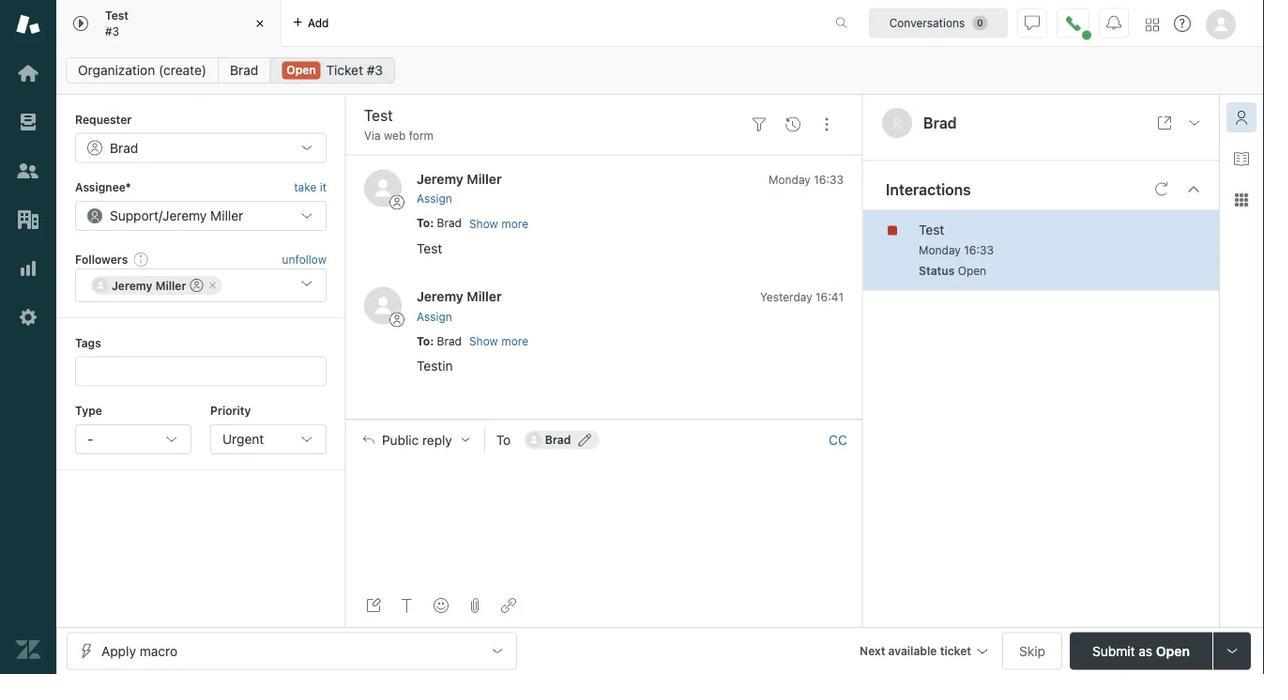 Task type: locate. For each thing, give the bounding box(es) containing it.
add attachment image
[[468, 598, 483, 613]]

urgent button
[[210, 424, 327, 454]]

2 horizontal spatial test
[[919, 222, 945, 237]]

1 vertical spatial avatar image
[[364, 287, 402, 324]]

1 vertical spatial :
[[430, 334, 434, 347]]

avatar image for test
[[364, 169, 402, 207]]

jeremy miller assign up testin
[[417, 288, 502, 323]]

1 vertical spatial to : brad show more
[[417, 334, 529, 348]]

jeremy down form
[[417, 171, 464, 186]]

take it button
[[294, 178, 327, 197]]

organizations image
[[16, 207, 40, 232]]

reporting image
[[16, 256, 40, 281]]

testin
[[417, 358, 453, 373]]

0 horizontal spatial #3
[[105, 24, 119, 38]]

to up testin
[[417, 334, 430, 347]]

priority
[[210, 404, 251, 417]]

miller
[[467, 171, 502, 186], [210, 208, 243, 223], [156, 279, 186, 292], [467, 288, 502, 304]]

submit
[[1093, 643, 1136, 659]]

1 horizontal spatial #3
[[367, 62, 383, 78]]

button displays agent's chat status as invisible. image
[[1025, 15, 1040, 31]]

#3 inside test #3
[[105, 24, 119, 38]]

notifications image
[[1107, 15, 1122, 31]]

conversations
[[890, 16, 965, 30]]

1 vertical spatial show more button
[[469, 333, 529, 350]]

1 vertical spatial more
[[502, 335, 529, 348]]

2 horizontal spatial open
[[1157, 643, 1190, 659]]

jeremy
[[417, 171, 464, 186], [162, 208, 207, 223], [112, 279, 153, 292], [417, 288, 464, 304]]

to down form
[[417, 217, 430, 230]]

show more button for testin
[[469, 333, 529, 350]]

test inside 'test monday 16:33 status open'
[[919, 222, 945, 237]]

2 jeremy miller link from the top
[[417, 288, 502, 304]]

filter image
[[752, 117, 767, 132]]

customers image
[[16, 159, 40, 183]]

show more button
[[469, 215, 529, 232], [469, 333, 529, 350]]

16:33 down ticket actions image
[[814, 173, 844, 186]]

jeremy miller link for test
[[417, 171, 502, 186]]

2 avatar image from the top
[[364, 287, 402, 324]]

monday up status on the top right
[[919, 244, 961, 257]]

(create)
[[159, 62, 207, 78]]

conversations button
[[869, 8, 1008, 38]]

tab
[[56, 0, 282, 47]]

2 more from the top
[[502, 335, 529, 348]]

16:33
[[814, 173, 844, 186], [964, 244, 994, 257]]

1 horizontal spatial open
[[958, 264, 987, 277]]

to
[[417, 217, 430, 230], [417, 334, 430, 347], [496, 432, 511, 447]]

events image
[[786, 117, 801, 132]]

0 horizontal spatial 16:33
[[814, 173, 844, 186]]

draft mode image
[[366, 598, 381, 613]]

monday
[[769, 173, 811, 186], [919, 244, 961, 257]]

monday inside 'test monday 16:33 status open'
[[919, 244, 961, 257]]

assign button
[[417, 190, 452, 207], [417, 308, 452, 325]]

0 vertical spatial assign
[[417, 192, 452, 205]]

: down form
[[430, 217, 434, 230]]

ticket
[[326, 62, 363, 78]]

brad
[[230, 62, 258, 78], [924, 114, 957, 132], [110, 140, 138, 155], [437, 217, 462, 230], [437, 334, 462, 347], [545, 433, 571, 446]]

16:33 down interactions
[[964, 244, 994, 257]]

0 vertical spatial show
[[469, 217, 498, 231]]

assign for testin
[[417, 310, 452, 323]]

0 vertical spatial jeremy miller link
[[417, 171, 502, 186]]

1 vertical spatial #3
[[367, 62, 383, 78]]

ticket #3
[[326, 62, 383, 78]]

form
[[409, 129, 434, 142]]

next available ticket
[[860, 644, 972, 658]]

1 vertical spatial show
[[469, 335, 498, 348]]

2 assign from the top
[[417, 310, 452, 323]]

reply
[[422, 432, 452, 447]]

1 to : brad show more from the top
[[417, 217, 529, 231]]

it
[[320, 181, 327, 194]]

miller inside option
[[156, 279, 186, 292]]

ticket actions image
[[820, 117, 835, 132]]

1 show more button from the top
[[469, 215, 529, 232]]

assign button down form
[[417, 190, 452, 207]]

: for testin
[[430, 334, 434, 347]]

zendesk support image
[[16, 12, 40, 37]]

show
[[469, 217, 498, 231], [469, 335, 498, 348]]

1 vertical spatial monday
[[919, 244, 961, 257]]

open
[[287, 63, 316, 77], [958, 264, 987, 277], [1157, 643, 1190, 659]]

#3 inside secondary element
[[367, 62, 383, 78]]

1 jeremy miller link from the top
[[417, 171, 502, 186]]

tabs tab list
[[56, 0, 816, 47]]

jeremy down info on adding followers image
[[112, 279, 153, 292]]

jeremy inside option
[[112, 279, 153, 292]]

2 to : brad show more from the top
[[417, 334, 529, 348]]

public reply button
[[346, 420, 484, 459]]

0 vertical spatial assign button
[[417, 190, 452, 207]]

support
[[110, 208, 159, 223]]

assign
[[417, 192, 452, 205], [417, 310, 452, 323]]

1 vertical spatial to
[[417, 334, 430, 347]]

open right as
[[1157, 643, 1190, 659]]

to : brad show more
[[417, 217, 529, 231], [417, 334, 529, 348]]

1 : from the top
[[430, 217, 434, 230]]

1 show from the top
[[469, 217, 498, 231]]

public reply
[[382, 432, 452, 447]]

requester element
[[75, 133, 327, 163]]

: up testin
[[430, 334, 434, 347]]

to for testin
[[417, 334, 430, 347]]

0 vertical spatial show more button
[[469, 215, 529, 232]]

remove image
[[207, 280, 218, 291]]

1 vertical spatial open
[[958, 264, 987, 277]]

user image
[[892, 117, 903, 129], [894, 118, 901, 128]]

1 assign button from the top
[[417, 190, 452, 207]]

2 jeremy miller assign from the top
[[417, 288, 502, 323]]

avatar image
[[364, 169, 402, 207], [364, 287, 402, 324]]

0 vertical spatial jeremy miller assign
[[417, 171, 502, 205]]

test inside tab
[[105, 9, 129, 22]]

brad inside secondary element
[[230, 62, 258, 78]]

0 horizontal spatial test
[[105, 9, 129, 22]]

2 vertical spatial to
[[496, 432, 511, 447]]

organization (create)
[[78, 62, 207, 78]]

monday 16:33
[[769, 173, 844, 186]]

0 vertical spatial monday
[[769, 173, 811, 186]]

test for test #3
[[105, 9, 129, 22]]

klobrad84@gmail.com image
[[526, 432, 541, 447]]

0 vertical spatial more
[[502, 217, 529, 231]]

1 vertical spatial assign button
[[417, 308, 452, 325]]

status
[[919, 264, 955, 277]]

get started image
[[16, 61, 40, 85]]

view more details image
[[1158, 115, 1173, 130]]

assignee*
[[75, 181, 131, 194]]

1 vertical spatial assign
[[417, 310, 452, 323]]

add link (cmd k) image
[[501, 598, 516, 613]]

via
[[364, 129, 381, 142]]

more
[[502, 217, 529, 231], [502, 335, 529, 348]]

yesterday 16:41
[[760, 290, 844, 303]]

#3
[[105, 24, 119, 38], [367, 62, 383, 78]]

0 horizontal spatial monday
[[769, 173, 811, 186]]

monday inside conversationlabel log
[[769, 173, 811, 186]]

0 horizontal spatial open
[[287, 63, 316, 77]]

1 avatar image from the top
[[364, 169, 402, 207]]

add button
[[282, 0, 340, 46]]

2 : from the top
[[430, 334, 434, 347]]

#3 for test #3
[[105, 24, 119, 38]]

1 more from the top
[[502, 217, 529, 231]]

#3 for ticket #3
[[367, 62, 383, 78]]

assign up testin
[[417, 310, 452, 323]]

test inside conversationlabel log
[[417, 240, 442, 256]]

format text image
[[400, 598, 415, 613]]

1 jeremy miller assign from the top
[[417, 171, 502, 205]]

1 assign from the top
[[417, 192, 452, 205]]

public
[[382, 432, 419, 447]]

tab containing test
[[56, 0, 282, 47]]

0 vertical spatial to : brad show more
[[417, 217, 529, 231]]

1 vertical spatial jeremy miller assign
[[417, 288, 502, 323]]

1 horizontal spatial 16:33
[[964, 244, 994, 257]]

to left klobrad84@gmail.com icon
[[496, 432, 511, 447]]

0 vertical spatial :
[[430, 217, 434, 230]]

next
[[860, 644, 886, 658]]

jeremy miller link up testin
[[417, 288, 502, 304]]

2 vertical spatial test
[[417, 240, 442, 256]]

jeremy miller link
[[417, 171, 502, 186], [417, 288, 502, 304]]

test for test
[[417, 240, 442, 256]]

monday down events image
[[769, 173, 811, 186]]

0 vertical spatial avatar image
[[364, 169, 402, 207]]

0 vertical spatial test
[[105, 9, 129, 22]]

open left "ticket"
[[287, 63, 316, 77]]

support / jeremy miller
[[110, 208, 243, 223]]

#3 right "ticket"
[[367, 62, 383, 78]]

0 vertical spatial to
[[417, 217, 430, 230]]

open down monday 16:33 text box
[[958, 264, 987, 277]]

assign button up testin
[[417, 308, 452, 325]]

2 show from the top
[[469, 335, 498, 348]]

assign down form
[[417, 192, 452, 205]]

1 vertical spatial 16:33
[[964, 244, 994, 257]]

assignee* element
[[75, 201, 327, 231]]

0 vertical spatial open
[[287, 63, 316, 77]]

available
[[889, 644, 937, 658]]

2 show more button from the top
[[469, 333, 529, 350]]

0 vertical spatial #3
[[105, 24, 119, 38]]

16:41
[[816, 290, 844, 303]]

/
[[159, 208, 162, 223]]

#3 up organization
[[105, 24, 119, 38]]

open inside 'test monday 16:33 status open'
[[958, 264, 987, 277]]

miller inside assignee* element
[[210, 208, 243, 223]]

cc button
[[829, 431, 848, 448]]

assign for test
[[417, 192, 452, 205]]

:
[[430, 217, 434, 230], [430, 334, 434, 347]]

1 horizontal spatial monday
[[919, 244, 961, 257]]

jeremy miller assign down form
[[417, 171, 502, 205]]

admin image
[[16, 305, 40, 330]]

0 vertical spatial 16:33
[[814, 173, 844, 186]]

jeremy right the support
[[162, 208, 207, 223]]

open image
[[1188, 115, 1203, 130]]

customer context image
[[1235, 110, 1250, 125]]

1 horizontal spatial test
[[417, 240, 442, 256]]

1 vertical spatial jeremy miller link
[[417, 288, 502, 304]]

jeremy miller assign
[[417, 171, 502, 205], [417, 288, 502, 323]]

2 assign button from the top
[[417, 308, 452, 325]]

jeremy miller link down form
[[417, 171, 502, 186]]

1 vertical spatial test
[[919, 222, 945, 237]]

test
[[105, 9, 129, 22], [919, 222, 945, 237], [417, 240, 442, 256]]



Task type: vqa. For each thing, say whether or not it's contained in the screenshot.
Yesterday at top right
yes



Task type: describe. For each thing, give the bounding box(es) containing it.
take it
[[294, 181, 327, 194]]

next available ticket button
[[852, 632, 995, 673]]

zendesk products image
[[1146, 18, 1159, 31]]

assign button for test
[[417, 190, 452, 207]]

unfollow
[[282, 253, 327, 266]]

followers
[[75, 252, 128, 265]]

jeremy miller assign for testin
[[417, 288, 502, 323]]

-
[[87, 431, 93, 447]]

Monday 16:33 text field
[[919, 244, 994, 257]]

assign button for testin
[[417, 308, 452, 325]]

urgent
[[222, 431, 264, 447]]

views image
[[16, 110, 40, 134]]

type
[[75, 404, 102, 417]]

cc
[[829, 432, 848, 447]]

interactions
[[886, 180, 971, 198]]

Yesterday 16:41 text field
[[760, 290, 844, 303]]

to : brad show more for testin
[[417, 334, 529, 348]]

show more button for test
[[469, 215, 529, 232]]

organization (create) button
[[66, 57, 219, 84]]

more for testin
[[502, 335, 529, 348]]

zendesk image
[[16, 637, 40, 662]]

via web form
[[364, 129, 434, 142]]

Monday 16:33 text field
[[769, 173, 844, 186]]

millerjeremy500@gmail.com image
[[93, 278, 108, 293]]

to : brad show more for test
[[417, 217, 529, 231]]

yesterday
[[760, 290, 813, 303]]

displays possible ticket submission types image
[[1225, 644, 1240, 659]]

secondary element
[[56, 52, 1265, 89]]

tags
[[75, 336, 101, 349]]

info on adding followers image
[[134, 252, 149, 267]]

jeremy miller
[[112, 279, 186, 292]]

apply
[[101, 643, 136, 659]]

unfollow button
[[282, 251, 327, 268]]

open inside secondary element
[[287, 63, 316, 77]]

apply macro
[[101, 643, 178, 659]]

knowledge image
[[1235, 151, 1250, 166]]

web
[[384, 129, 406, 142]]

jeremy inside assignee* element
[[162, 208, 207, 223]]

jeremy up testin
[[417, 288, 464, 304]]

brad inside requester element
[[110, 140, 138, 155]]

2 vertical spatial open
[[1157, 643, 1190, 659]]

skip
[[1020, 643, 1046, 659]]

avatar image for testin
[[364, 287, 402, 324]]

more for test
[[502, 217, 529, 231]]

16:33 inside 'test monday 16:33 status open'
[[964, 244, 994, 257]]

as
[[1139, 643, 1153, 659]]

16:33 inside conversationlabel log
[[814, 173, 844, 186]]

- button
[[75, 424, 192, 454]]

organization
[[78, 62, 155, 78]]

user is an agent image
[[190, 279, 203, 292]]

skip button
[[1003, 632, 1063, 670]]

jeremy miller link for testin
[[417, 288, 502, 304]]

jeremy miller assign for test
[[417, 171, 502, 205]]

Subject field
[[361, 104, 739, 127]]

insert emojis image
[[434, 598, 449, 613]]

brad link
[[218, 57, 271, 84]]

apps image
[[1235, 192, 1250, 207]]

show for test
[[469, 217, 498, 231]]

requester
[[75, 113, 132, 126]]

conversationlabel log
[[345, 154, 863, 419]]

get help image
[[1174, 15, 1191, 32]]

hide composer image
[[597, 412, 612, 427]]

show for testin
[[469, 335, 498, 348]]

jeremy miller option
[[91, 276, 222, 295]]

test monday 16:33 status open
[[919, 222, 994, 277]]

test for test monday 16:33 status open
[[919, 222, 945, 237]]

followers element
[[75, 269, 327, 302]]

submit as open
[[1093, 643, 1190, 659]]

ticket
[[940, 644, 972, 658]]

macro
[[140, 643, 178, 659]]

take
[[294, 181, 317, 194]]

close image
[[251, 14, 269, 33]]

add
[[308, 16, 329, 30]]

test #3
[[105, 9, 129, 38]]

edit user image
[[579, 433, 592, 446]]

: for test
[[430, 217, 434, 230]]

to for test
[[417, 217, 430, 230]]

main element
[[0, 0, 56, 674]]



